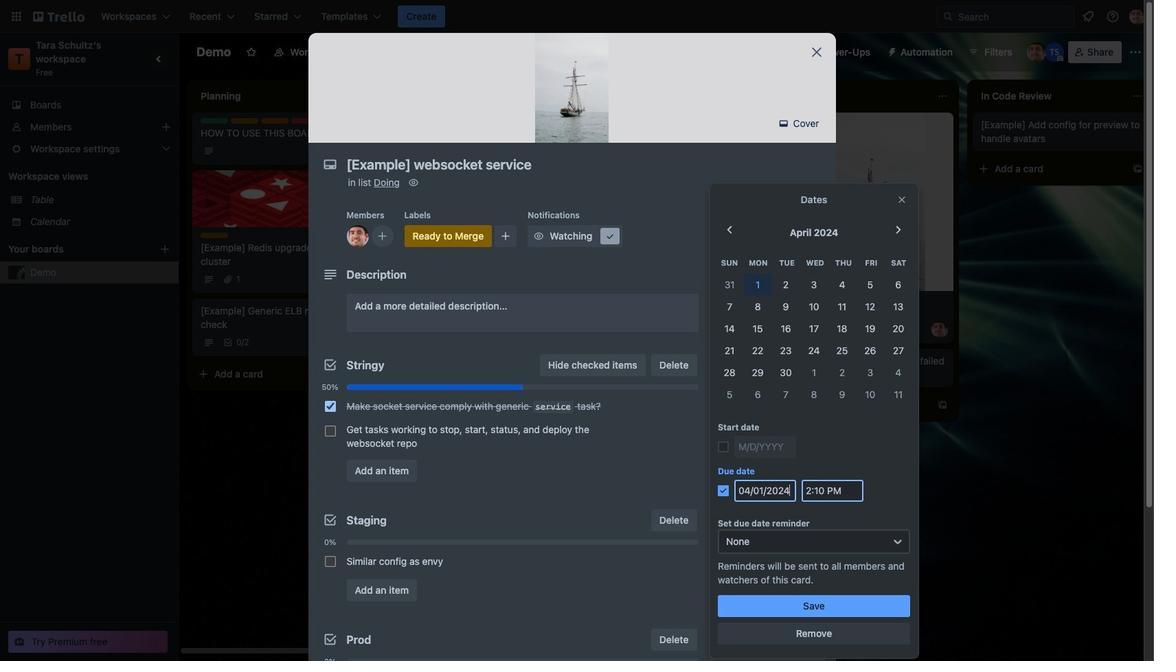 Task type: locate. For each thing, give the bounding box(es) containing it.
0 vertical spatial james peterson (jamespeterson93) image
[[1130, 8, 1146, 25]]

cell
[[716, 274, 744, 296], [744, 274, 772, 296], [772, 274, 800, 296], [800, 274, 828, 296], [828, 274, 856, 296], [856, 274, 884, 296], [884, 274, 913, 296], [716, 296, 744, 318], [744, 296, 772, 318], [772, 296, 800, 318], [800, 296, 828, 318], [828, 296, 856, 318], [856, 296, 884, 318], [884, 296, 913, 318], [716, 318, 744, 340], [744, 318, 772, 340], [772, 318, 800, 340], [800, 318, 828, 340], [828, 318, 856, 340], [856, 318, 884, 340], [884, 318, 913, 340], [716, 340, 744, 362], [744, 340, 772, 362], [772, 340, 800, 362], [800, 340, 828, 362], [828, 340, 856, 362], [856, 340, 884, 362], [884, 340, 913, 362], [716, 362, 744, 384], [744, 362, 772, 384], [772, 362, 800, 384], [800, 362, 828, 384], [828, 362, 856, 384], [856, 362, 884, 384], [884, 362, 913, 384], [716, 384, 744, 406], [744, 384, 772, 406], [772, 384, 800, 406], [800, 384, 828, 406], [828, 384, 856, 406], [856, 384, 884, 406], [884, 384, 913, 406]]

0 horizontal spatial james peterson (jamespeterson93) image
[[347, 225, 369, 247]]

0 notifications image
[[1080, 8, 1097, 25]]

0 horizontal spatial create from template… image
[[352, 369, 363, 380]]

create from template… image
[[742, 183, 753, 194], [352, 369, 363, 380], [937, 400, 948, 411]]

james peterson (jamespeterson93) image
[[1130, 8, 1146, 25], [347, 225, 369, 247], [932, 322, 948, 338]]

None text field
[[340, 153, 793, 177]]

sm image
[[881, 41, 901, 60], [407, 176, 420, 190], [532, 229, 546, 243], [603, 229, 617, 243], [713, 528, 727, 541], [713, 555, 727, 569], [713, 616, 727, 630]]

group
[[319, 394, 698, 455]]

star or unstar board image
[[246, 47, 257, 58]]

add board image
[[159, 244, 170, 255]]

close popover image
[[897, 194, 908, 205]]

1 m/d/yyyy text field from the top
[[734, 436, 796, 458]]

1 horizontal spatial james peterson (jamespeterson93) image
[[932, 322, 948, 338]]

close dialog image
[[808, 44, 825, 60]]

7 row from the top
[[716, 384, 913, 406]]

Search field
[[937, 5, 1075, 27]]

1 vertical spatial m/d/yyyy text field
[[734, 480, 796, 502]]

1 row from the top
[[716, 252, 913, 274]]

sm image
[[777, 117, 791, 131], [713, 224, 727, 238], [713, 251, 727, 265], [713, 583, 727, 596]]

1 vertical spatial create from template… image
[[352, 369, 363, 380]]

2 horizontal spatial create from template… image
[[937, 400, 948, 411]]

switch to… image
[[10, 10, 23, 23]]

Add time text field
[[802, 480, 864, 502]]

M/D/YYYY text field
[[734, 436, 796, 458], [734, 480, 796, 502]]

0 vertical spatial m/d/yyyy text field
[[734, 436, 796, 458]]

2 horizontal spatial james peterson (jamespeterson93) image
[[1130, 8, 1146, 25]]

1 horizontal spatial create from template… image
[[742, 183, 753, 194]]

create from template… image
[[1132, 164, 1143, 175]]

color: green, title: "verified in staging" element
[[201, 118, 228, 124]]

2 vertical spatial james peterson (jamespeterson93) image
[[932, 322, 948, 338]]

grid
[[716, 252, 913, 406]]

row group
[[716, 274, 913, 406]]

3 row from the top
[[716, 296, 913, 318]]

None checkbox
[[325, 401, 336, 412], [325, 426, 336, 437], [325, 557, 336, 568], [325, 401, 336, 412], [325, 426, 336, 437], [325, 557, 336, 568]]

color: yellow, title: "ready to merge" element
[[231, 118, 258, 124], [404, 225, 492, 247], [201, 233, 228, 238], [786, 297, 813, 302]]

row
[[716, 252, 913, 274], [716, 274, 913, 296], [716, 296, 913, 318], [716, 318, 913, 340], [716, 340, 913, 362], [716, 362, 913, 384], [716, 384, 913, 406]]

0 vertical spatial create from template… image
[[742, 183, 753, 194]]



Task type: describe. For each thing, give the bounding box(es) containing it.
james peterson (jamespeterson93) image
[[1027, 43, 1046, 62]]

your boards with 1 items element
[[8, 241, 139, 258]]

james peterson (jamespeterson93) image inside primary element
[[1130, 8, 1146, 25]]

color: orange, title: "manual deploy steps" element
[[261, 118, 289, 124]]

2 m/d/yyyy text field from the top
[[734, 480, 796, 502]]

show menu image
[[1129, 45, 1143, 59]]

search image
[[943, 11, 954, 22]]

Board name text field
[[190, 41, 238, 63]]

add members to card image
[[377, 229, 388, 243]]

2 row from the top
[[716, 274, 913, 296]]

tara schultz (taraschultz7) image
[[1045, 43, 1064, 62]]

6 row from the top
[[716, 362, 913, 384]]

2 vertical spatial create from template… image
[[937, 400, 948, 411]]

color: red, title: "unshippable!" element
[[291, 118, 319, 124]]

open information menu image
[[1106, 10, 1120, 23]]

primary element
[[0, 0, 1154, 33]]

4 row from the top
[[716, 318, 913, 340]]

1 vertical spatial james peterson (jamespeterson93) image
[[347, 225, 369, 247]]

5 row from the top
[[716, 340, 913, 362]]



Task type: vqa. For each thing, say whether or not it's contained in the screenshot.
the Board name Text Field
yes



